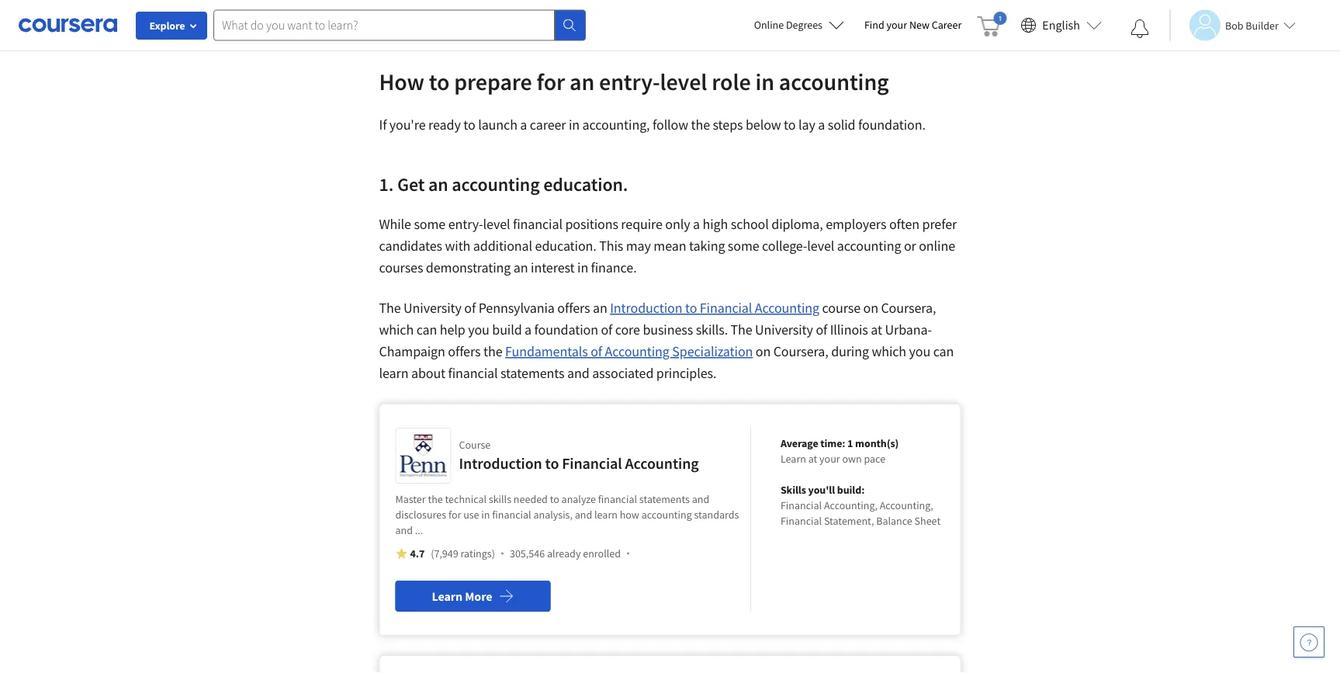 Task type: vqa. For each thing, say whether or not it's contained in the screenshot.
computer to the bottom
no



Task type: locate. For each thing, give the bounding box(es) containing it.
learn down champaign
[[379, 365, 409, 382]]

your down time:
[[820, 452, 841, 466]]

entry- inside the while some entry-level financial positions require only a high school diploma, employers often prefer candidates with additional education. this may mean taking some college-level accounting or online courses demonstrating an interest in finance.
[[448, 215, 483, 233]]

on up illinois on the right of page
[[864, 299, 879, 317]]

online degrees
[[754, 18, 823, 32]]

0 horizontal spatial coursera,
[[774, 343, 829, 360]]

level down diploma,
[[808, 237, 835, 255]]

introduction inside the course introduction to financial accounting
[[459, 454, 542, 473]]

0 horizontal spatial course
[[459, 438, 491, 452]]

average time: 1 month(s) learn at your own pace
[[781, 436, 899, 466]]

1. get an accounting education.
[[379, 172, 628, 196]]

how to prepare for an entry-level role in accounting
[[379, 67, 889, 96]]

new
[[910, 18, 930, 32]]

needed
[[514, 492, 548, 506]]

university
[[404, 299, 462, 317], [756, 321, 814, 339]]

an right get
[[429, 172, 448, 196]]

1 vertical spatial your
[[820, 452, 841, 466]]

statements up how
[[640, 492, 690, 506]]

show notifications image
[[1131, 19, 1150, 38]]

you right help
[[468, 321, 490, 339]]

0 vertical spatial education.
[[544, 172, 628, 196]]

an
[[570, 67, 595, 96], [429, 172, 448, 196], [514, 259, 528, 276], [593, 299, 608, 317]]

if
[[379, 116, 387, 134]]

1 horizontal spatial the
[[731, 321, 753, 339]]

0 vertical spatial the
[[379, 299, 401, 317]]

urbana-
[[885, 321, 932, 339]]

while
[[379, 215, 411, 233]]

1 vertical spatial for
[[449, 508, 461, 522]]

0 horizontal spatial on
[[756, 343, 771, 360]]

level up follow
[[660, 67, 708, 96]]

accounting inside the course introduction to financial accounting
[[625, 454, 699, 473]]

What do you want to learn? text field
[[214, 10, 555, 41]]

1 horizontal spatial at
[[871, 321, 883, 339]]

which inside on coursera, during which you can learn about financial statements and associated principles.
[[872, 343, 907, 360]]

2 accounting, from the left
[[880, 498, 934, 512]]

which inside course on coursera, which can help you build a foundation of core business skills. the university of illinois at urbana- champaign offers the
[[379, 321, 414, 339]]

0 horizontal spatial level
[[483, 215, 511, 233]]

to inside master the technical skills needed to analyze financial statements and disclosures for use in financial analysis, and learn how accounting standards and ...
[[550, 492, 560, 506]]

0 vertical spatial entry-
[[599, 67, 660, 96]]

1 vertical spatial course
[[459, 438, 491, 452]]

fundamentals
[[505, 343, 588, 360]]

1 vertical spatial level
[[483, 215, 511, 233]]

accounting right how
[[642, 508, 692, 522]]

1 horizontal spatial accounting,
[[880, 498, 934, 512]]

accounting down employers
[[838, 237, 902, 255]]

1 vertical spatial university
[[756, 321, 814, 339]]

0 vertical spatial offers
[[558, 299, 590, 317]]

on right specialization
[[756, 343, 771, 360]]

0 vertical spatial level
[[660, 67, 708, 96]]

core
[[615, 321, 640, 339]]

an down the additional
[[514, 259, 528, 276]]

use
[[464, 508, 479, 522]]

can inside on coursera, during which you can learn about financial statements and associated principles.
[[934, 343, 954, 360]]

1 vertical spatial you
[[910, 343, 931, 360]]

1 horizontal spatial you
[[910, 343, 931, 360]]

pennsylvania
[[479, 299, 555, 317]]

at right illinois on the right of page
[[871, 321, 883, 339]]

a right build
[[525, 321, 532, 339]]

to up skills.
[[685, 299, 697, 317]]

which up champaign
[[379, 321, 414, 339]]

the down "courses"
[[379, 299, 401, 317]]

0 vertical spatial at
[[871, 321, 883, 339]]

2 horizontal spatial level
[[808, 237, 835, 255]]

1 horizontal spatial course
[[823, 299, 861, 317]]

0 horizontal spatial learn
[[432, 589, 463, 604]]

0 horizontal spatial which
[[379, 321, 414, 339]]

education. inside the while some entry-level financial positions require only a high school diploma, employers often prefer candidates with additional education. this may mean taking some college-level accounting or online courses demonstrating an interest in finance.
[[535, 237, 597, 255]]

1 horizontal spatial can
[[934, 343, 954, 360]]

1 vertical spatial the
[[731, 321, 753, 339]]

1 vertical spatial on
[[756, 343, 771, 360]]

0 horizontal spatial skills
[[668, 10, 698, 28]]

some up 'candidates' at left
[[414, 215, 446, 233]]

the up disclosures
[[428, 492, 443, 506]]

of
[[465, 299, 476, 317], [601, 321, 613, 339], [816, 321, 828, 339], [591, 343, 602, 360]]

disclosures
[[396, 508, 447, 522]]

for
[[537, 67, 565, 96], [449, 508, 461, 522]]

skills left you'll
[[781, 483, 807, 497]]

0 horizontal spatial your
[[820, 452, 841, 466]]

accounting down "college-"
[[755, 299, 820, 317]]

0 vertical spatial introduction
[[610, 299, 683, 317]]

read
[[379, 10, 409, 28]]

shopping cart: 1 item image
[[978, 12, 1007, 36]]

learn
[[379, 365, 409, 382], [595, 508, 618, 522]]

some
[[414, 215, 446, 233], [728, 237, 760, 255]]

university up help
[[404, 299, 462, 317]]

foundation
[[535, 321, 599, 339]]

financial
[[513, 215, 563, 233], [448, 365, 498, 382], [598, 492, 637, 506], [492, 508, 532, 522]]

accounting, down 'build:'
[[824, 498, 878, 512]]

in inside the while some entry-level financial positions require only a high school diploma, employers often prefer candidates with additional education. this may mean taking some college-level accounting or online courses demonstrating an interest in finance.
[[578, 259, 589, 276]]

1 horizontal spatial your
[[887, 18, 908, 32]]

level up the additional
[[483, 215, 511, 233]]

statements inside master the technical skills needed to analyze financial statements and disclosures for use in financial analysis, and learn how accounting standards and ...
[[640, 492, 690, 506]]

master
[[396, 492, 426, 506]]

1 vertical spatial which
[[872, 343, 907, 360]]

your inside average time: 1 month(s) learn at your own pace
[[820, 452, 841, 466]]

0 vertical spatial course
[[823, 299, 861, 317]]

a
[[450, 10, 457, 28]]

learn left how
[[595, 508, 618, 522]]

for up the career
[[537, 67, 565, 96]]

lay
[[799, 116, 816, 134]]

and
[[568, 365, 590, 382], [692, 492, 710, 506], [575, 508, 593, 522], [396, 523, 413, 537]]

coursera, inside on coursera, during which you can learn about financial statements and associated principles.
[[774, 343, 829, 360]]

1 horizontal spatial on
[[864, 299, 879, 317]]

candidates
[[379, 237, 443, 255]]

1 vertical spatial education.
[[535, 237, 597, 255]]

1 vertical spatial learn
[[432, 589, 463, 604]]

principles.
[[657, 365, 717, 382]]

skills
[[668, 10, 698, 28], [781, 483, 807, 497]]

1 vertical spatial offers
[[448, 343, 481, 360]]

1 vertical spatial at
[[809, 452, 818, 466]]

1
[[848, 436, 854, 450]]

in inside master the technical skills needed to analyze financial statements and disclosures for use in financial analysis, and learn how accounting standards and ...
[[482, 508, 490, 522]]

1 vertical spatial statements
[[640, 492, 690, 506]]

average
[[781, 436, 819, 450]]

coursera image
[[19, 13, 117, 37]]

builder
[[1246, 18, 1279, 32]]

some down school
[[728, 237, 760, 255]]

course
[[823, 299, 861, 317], [459, 438, 491, 452]]

offers up foundation
[[558, 299, 590, 317]]

which down urbana-
[[872, 343, 907, 360]]

on coursera, during which you can learn about financial statements and associated principles.
[[379, 343, 954, 382]]

explore
[[149, 19, 185, 33]]

0 vertical spatial accounting
[[755, 299, 820, 317]]

1 horizontal spatial coursera,
[[881, 299, 937, 317]]

1 horizontal spatial learn
[[595, 508, 618, 522]]

college-
[[763, 237, 808, 255]]

in right use
[[482, 508, 490, 522]]

bob builder
[[1226, 18, 1279, 32]]

0 vertical spatial statements
[[501, 365, 565, 382]]

0 vertical spatial you
[[468, 321, 490, 339]]

1 vertical spatial skills
[[781, 483, 807, 497]]

how
[[620, 508, 640, 522]]

accounting, up balance
[[880, 498, 934, 512]]

coursera, left the during
[[774, 343, 829, 360]]

1 horizontal spatial which
[[872, 343, 907, 360]]

1 horizontal spatial skills
[[781, 483, 807, 497]]

education. up interest
[[535, 237, 597, 255]]

often
[[890, 215, 920, 233]]

0 horizontal spatial for
[[449, 508, 461, 522]]

0 horizontal spatial university
[[404, 299, 462, 317]]

0 vertical spatial some
[[414, 215, 446, 233]]

at
[[871, 321, 883, 339], [809, 452, 818, 466]]

offers down help
[[448, 343, 481, 360]]

coursera, up urbana-
[[881, 299, 937, 317]]

more
[[465, 589, 493, 604]]

a right lay
[[818, 116, 825, 134]]

course inside course on coursera, which can help you build a foundation of core business skills. the university of illinois at urbana- champaign offers the
[[823, 299, 861, 317]]

you'll
[[809, 483, 835, 497]]

0 vertical spatial learn
[[379, 365, 409, 382]]

1 vertical spatial entry-
[[448, 215, 483, 233]]

at down average
[[809, 452, 818, 466]]

None search field
[[214, 10, 586, 41]]

your right find
[[887, 18, 908, 32]]

0 horizontal spatial entry-
[[448, 215, 483, 233]]

find your new career link
[[857, 16, 970, 35]]

financial right about
[[448, 365, 498, 382]]

0 horizontal spatial can
[[417, 321, 437, 339]]

an up foundation
[[593, 299, 608, 317]]

introduction up skills
[[459, 454, 542, 473]]

to right guide
[[497, 10, 508, 28]]

1 vertical spatial learn
[[595, 508, 618, 522]]

0 vertical spatial on
[[864, 299, 879, 317]]

financial
[[700, 299, 753, 317], [562, 454, 622, 473], [781, 498, 822, 512], [781, 514, 822, 528]]

a
[[520, 116, 527, 134], [818, 116, 825, 134], [693, 215, 700, 233], [525, 321, 532, 339]]

0 vertical spatial your
[[887, 18, 908, 32]]

to right how
[[429, 67, 450, 96]]

to right ready
[[464, 116, 476, 134]]

1 vertical spatial coursera,
[[774, 343, 829, 360]]

1 horizontal spatial some
[[728, 237, 760, 255]]

0 vertical spatial which
[[379, 321, 414, 339]]

introduction up core on the left
[[610, 299, 683, 317]]

learn inside learn more button
[[432, 589, 463, 604]]

education.
[[544, 172, 628, 196], [535, 237, 597, 255]]

offers inside course on coursera, which can help you build a foundation of core business skills. the university of illinois at urbana- champaign offers the
[[448, 343, 481, 360]]

0 horizontal spatial learn
[[379, 365, 409, 382]]

an inside the while some entry-level financial positions require only a high school diploma, employers often prefer candidates with additional education. this may mean taking some college-level accounting or online courses demonstrating an interest in finance.
[[514, 259, 528, 276]]

education. up positions
[[544, 172, 628, 196]]

the down build
[[484, 343, 503, 360]]

course up illinois on the right of page
[[823, 299, 861, 317]]

coursera,
[[881, 299, 937, 317], [774, 343, 829, 360]]

may
[[626, 237, 651, 255]]

0 horizontal spatial you
[[468, 321, 490, 339]]

accounting down core on the left
[[605, 343, 670, 360]]

with
[[445, 237, 471, 255]]

0 horizontal spatial accounting,
[[824, 498, 878, 512]]

0 vertical spatial learn
[[781, 452, 807, 466]]

to
[[497, 10, 508, 28], [429, 67, 450, 96], [464, 116, 476, 134], [784, 116, 796, 134], [685, 299, 697, 317], [545, 454, 559, 473], [550, 492, 560, 506]]

entry- up the accounting,
[[599, 67, 660, 96]]

a right the only
[[693, 215, 700, 233]]

university left illinois on the right of page
[[756, 321, 814, 339]]

(7,949
[[431, 547, 459, 561]]

financial up the additional
[[513, 215, 563, 233]]

0 horizontal spatial at
[[809, 452, 818, 466]]

a inside course on coursera, which can help you build a foundation of core business skills. the university of illinois at urbana- champaign offers the
[[525, 321, 532, 339]]

diploma,
[[772, 215, 824, 233]]

or
[[904, 237, 917, 255]]

in
[[756, 67, 775, 96], [569, 116, 580, 134], [578, 259, 589, 276], [482, 508, 490, 522]]

this
[[600, 237, 624, 255]]

fundamentals of accounting specialization link
[[505, 343, 753, 360]]

course on coursera, which can help you build a foundation of core business skills. the university of illinois at urbana- champaign offers the
[[379, 299, 937, 360]]

to up analysis,
[[550, 492, 560, 506]]

the right skills.
[[731, 321, 753, 339]]

statements down fundamentals
[[501, 365, 565, 382]]

accounting
[[755, 299, 820, 317], [605, 343, 670, 360], [625, 454, 699, 473]]

to up needed
[[545, 454, 559, 473]]

learn left more
[[432, 589, 463, 604]]

1 vertical spatial can
[[934, 343, 954, 360]]

skills right learning
[[668, 10, 698, 28]]

learn down average
[[781, 452, 807, 466]]

to inside the course introduction to financial accounting
[[545, 454, 559, 473]]

a inside the while some entry-level financial positions require only a high school diploma, employers often prefer candidates with additional education. this may mean taking some college-level accounting or online courses demonstrating an interest in finance.
[[693, 215, 700, 233]]

you're
[[390, 116, 426, 134]]

skills you'll build: financial accounting, accounting, financial statement, balance sheet
[[781, 483, 941, 528]]

0 horizontal spatial introduction
[[459, 454, 542, 473]]

in right interest
[[578, 259, 589, 276]]

0 vertical spatial for
[[537, 67, 565, 96]]

for inside master the technical skills needed to analyze financial statements and disclosures for use in financial analysis, and learn how accounting standards and ...
[[449, 508, 461, 522]]

you down urbana-
[[910, 343, 931, 360]]

course inside the course introduction to financial accounting
[[459, 438, 491, 452]]

skills.
[[696, 321, 728, 339]]

you inside on coursera, during which you can learn about financial statements and associated principles.
[[910, 343, 931, 360]]

1 horizontal spatial statements
[[640, 492, 690, 506]]

below
[[746, 116, 781, 134]]

0 vertical spatial can
[[417, 321, 437, 339]]

course for on
[[823, 299, 861, 317]]

...
[[415, 523, 423, 537]]

0 horizontal spatial statements
[[501, 365, 565, 382]]

statements
[[501, 365, 565, 382], [640, 492, 690, 506]]

1 vertical spatial introduction
[[459, 454, 542, 473]]

0 horizontal spatial offers
[[448, 343, 481, 360]]

accounting up how
[[625, 454, 699, 473]]

2 vertical spatial accounting
[[625, 454, 699, 473]]

1 horizontal spatial introduction
[[610, 299, 683, 317]]

which for can
[[379, 321, 414, 339]]

1 horizontal spatial learn
[[781, 452, 807, 466]]

course right 'university of pennsylvania' image
[[459, 438, 491, 452]]

and down fundamentals
[[568, 365, 590, 382]]

0 vertical spatial coursera,
[[881, 299, 937, 317]]

for left use
[[449, 508, 461, 522]]

of left illinois on the right of page
[[816, 321, 828, 339]]

enrolled
[[583, 547, 621, 561]]

1 horizontal spatial university
[[756, 321, 814, 339]]

the right learning
[[646, 10, 665, 28]]

accounting inside master the technical skills needed to analyze financial statements and disclosures for use in financial analysis, and learn how accounting standards and ...
[[642, 508, 692, 522]]

entry- up with in the left top of the page
[[448, 215, 483, 233]]

own
[[843, 452, 862, 466]]



Task type: describe. For each thing, give the bounding box(es) containing it.
analysis,
[[534, 508, 573, 522]]

1 horizontal spatial offers
[[558, 299, 590, 317]]

introduction to financial accounting link
[[610, 299, 820, 317]]

of up associated on the bottom left of page
[[591, 343, 602, 360]]

the inside master the technical skills needed to analyze financial statements and disclosures for use in financial analysis, and learn how accounting standards and ...
[[428, 492, 443, 506]]

online
[[919, 237, 956, 255]]

illinois
[[830, 321, 869, 339]]

learning
[[593, 10, 644, 28]]

guide
[[460, 10, 494, 28]]

balance
[[877, 514, 913, 528]]

1 vertical spatial accounting
[[605, 343, 670, 360]]

accounting up solid
[[779, 67, 889, 96]]

305,546
[[510, 547, 545, 561]]

you inside course on coursera, which can help you build a foundation of core business skills. the university of illinois at urbana- champaign offers the
[[468, 321, 490, 339]]

financial inside the while some entry-level financial positions require only a high school diploma, employers often prefer candidates with additional education. this may mean taking some college-level accounting or online courses demonstrating an interest in finance.
[[513, 215, 563, 233]]

get
[[397, 172, 425, 196]]

employers
[[826, 215, 887, 233]]

and inside on coursera, during which you can learn about financial statements and associated principles.
[[568, 365, 590, 382]]

4.7
[[410, 547, 425, 561]]

taking
[[689, 237, 725, 255]]

0 vertical spatial university
[[404, 299, 462, 317]]

university inside course on coursera, which can help you build a foundation of core business skills. the university of illinois at urbana- champaign offers the
[[756, 321, 814, 339]]

and left the ...
[[396, 523, 413, 537]]

bob
[[1226, 18, 1244, 32]]

pace
[[864, 452, 886, 466]]

accounting down launch
[[452, 172, 540, 196]]

prefer
[[923, 215, 957, 233]]

master the technical skills needed to analyze financial statements and disclosures for use in financial analysis, and learn how accounting standards and ...
[[396, 492, 739, 537]]

about
[[411, 365, 446, 382]]

a guide to bookkeeping: learning the skills link
[[450, 10, 698, 28]]

courses
[[379, 259, 423, 276]]

in right the career
[[569, 116, 580, 134]]

demonstrating
[[426, 259, 511, 276]]

coursera, inside course on coursera, which can help you build a foundation of core business skills. the university of illinois at urbana- champaign offers the
[[881, 299, 937, 317]]

interest
[[531, 259, 575, 276]]

follow
[[653, 116, 689, 134]]

course introduction to financial accounting
[[459, 438, 699, 473]]

and down analyze
[[575, 508, 593, 522]]

financial down skills
[[492, 508, 532, 522]]

read more: a guide to bookkeeping: learning the skills
[[379, 10, 698, 28]]

1 horizontal spatial for
[[537, 67, 565, 96]]

0 horizontal spatial some
[[414, 215, 446, 233]]

learn inside master the technical skills needed to analyze financial statements and disclosures for use in financial analysis, and learn how accounting standards and ...
[[595, 508, 618, 522]]

standards
[[694, 508, 739, 522]]

financial up how
[[598, 492, 637, 506]]

role
[[712, 67, 751, 96]]

fundamentals of accounting specialization
[[505, 343, 753, 360]]

sheet
[[915, 514, 941, 528]]

associated
[[592, 365, 654, 382]]

can inside course on coursera, which can help you build a foundation of core business skills. the university of illinois at urbana- champaign offers the
[[417, 321, 437, 339]]

help
[[440, 321, 466, 339]]

mean
[[654, 237, 687, 255]]

statement,
[[824, 514, 874, 528]]

build:
[[838, 483, 865, 497]]

learn more
[[432, 589, 493, 604]]

champaign
[[379, 343, 446, 360]]

build
[[492, 321, 522, 339]]

english button
[[1015, 0, 1109, 50]]

more:
[[412, 10, 447, 28]]

school
[[731, 215, 769, 233]]

technical
[[445, 492, 487, 506]]

at inside course on coursera, which can help you build a foundation of core business skills. the university of illinois at urbana- champaign offers the
[[871, 321, 883, 339]]

finance.
[[591, 259, 637, 276]]

if you're ready to launch a career in accounting, follow the steps below to lay a solid foundation.
[[379, 116, 926, 134]]

high
[[703, 215, 728, 233]]

solid
[[828, 116, 856, 134]]

university of pennsylvania image
[[400, 432, 447, 479]]

learn more button
[[396, 581, 551, 612]]

online degrees button
[[742, 8, 857, 42]]

skills inside skills you'll build: financial accounting, accounting, financial statement, balance sheet
[[781, 483, 807, 497]]

course for introduction
[[459, 438, 491, 452]]

month(s)
[[856, 436, 899, 450]]

during
[[832, 343, 869, 360]]

already
[[547, 547, 581, 561]]

find
[[865, 18, 885, 32]]

how
[[379, 67, 425, 96]]

find your new career
[[865, 18, 962, 32]]

0 horizontal spatial the
[[379, 299, 401, 317]]

explore button
[[136, 12, 207, 40]]

accounting inside the while some entry-level financial positions require only a high school diploma, employers often prefer candidates with additional education. this may mean taking some college-level accounting or online courses demonstrating an interest in finance.
[[838, 237, 902, 255]]

time:
[[821, 436, 846, 450]]

305,546 already enrolled
[[510, 547, 621, 561]]

on inside course on coursera, which can help you build a foundation of core business skills. the university of illinois at urbana- champaign offers the
[[864, 299, 879, 317]]

the inside course on coursera, which can help you build a foundation of core business skills. the university of illinois at urbana- champaign offers the
[[484, 343, 503, 360]]

learn inside on coursera, during which you can learn about financial statements and associated principles.
[[379, 365, 409, 382]]

launch
[[478, 116, 518, 134]]

1 horizontal spatial level
[[660, 67, 708, 96]]

only
[[666, 215, 691, 233]]

financial inside on coursera, during which you can learn about financial statements and associated principles.
[[448, 365, 498, 382]]

the left steps
[[691, 116, 710, 134]]

2 vertical spatial level
[[808, 237, 835, 255]]

0 vertical spatial skills
[[668, 10, 698, 28]]

to left lay
[[784, 116, 796, 134]]

an up the accounting,
[[570, 67, 595, 96]]

and up standards
[[692, 492, 710, 506]]

online
[[754, 18, 784, 32]]

require
[[621, 215, 663, 233]]

at inside average time: 1 month(s) learn at your own pace
[[809, 452, 818, 466]]

ratings)
[[461, 547, 495, 561]]

bob builder button
[[1170, 10, 1296, 41]]

specialization
[[673, 343, 753, 360]]

statements inside on coursera, during which you can learn about financial statements and associated principles.
[[501, 365, 565, 382]]

foundation.
[[859, 116, 926, 134]]

of up help
[[465, 299, 476, 317]]

in right role
[[756, 67, 775, 96]]

english
[[1043, 17, 1081, 33]]

1 vertical spatial some
[[728, 237, 760, 255]]

business
[[643, 321, 693, 339]]

of left core on the left
[[601, 321, 613, 339]]

bookkeeping:
[[511, 10, 590, 28]]

on inside on coursera, during which you can learn about financial statements and associated principles.
[[756, 343, 771, 360]]

learn inside average time: 1 month(s) learn at your own pace
[[781, 452, 807, 466]]

which for you
[[872, 343, 907, 360]]

prepare
[[454, 67, 532, 96]]

1 horizontal spatial entry-
[[599, 67, 660, 96]]

positions
[[566, 215, 619, 233]]

the inside course on coursera, which can help you build a foundation of core business skills. the university of illinois at urbana- champaign offers the
[[731, 321, 753, 339]]

a left the career
[[520, 116, 527, 134]]

career
[[530, 116, 566, 134]]

additional
[[473, 237, 533, 255]]

analyze
[[562, 492, 596, 506]]

help center image
[[1300, 633, 1319, 651]]

financial inside the course introduction to financial accounting
[[562, 454, 622, 473]]

1 accounting, from the left
[[824, 498, 878, 512]]

degrees
[[786, 18, 823, 32]]



